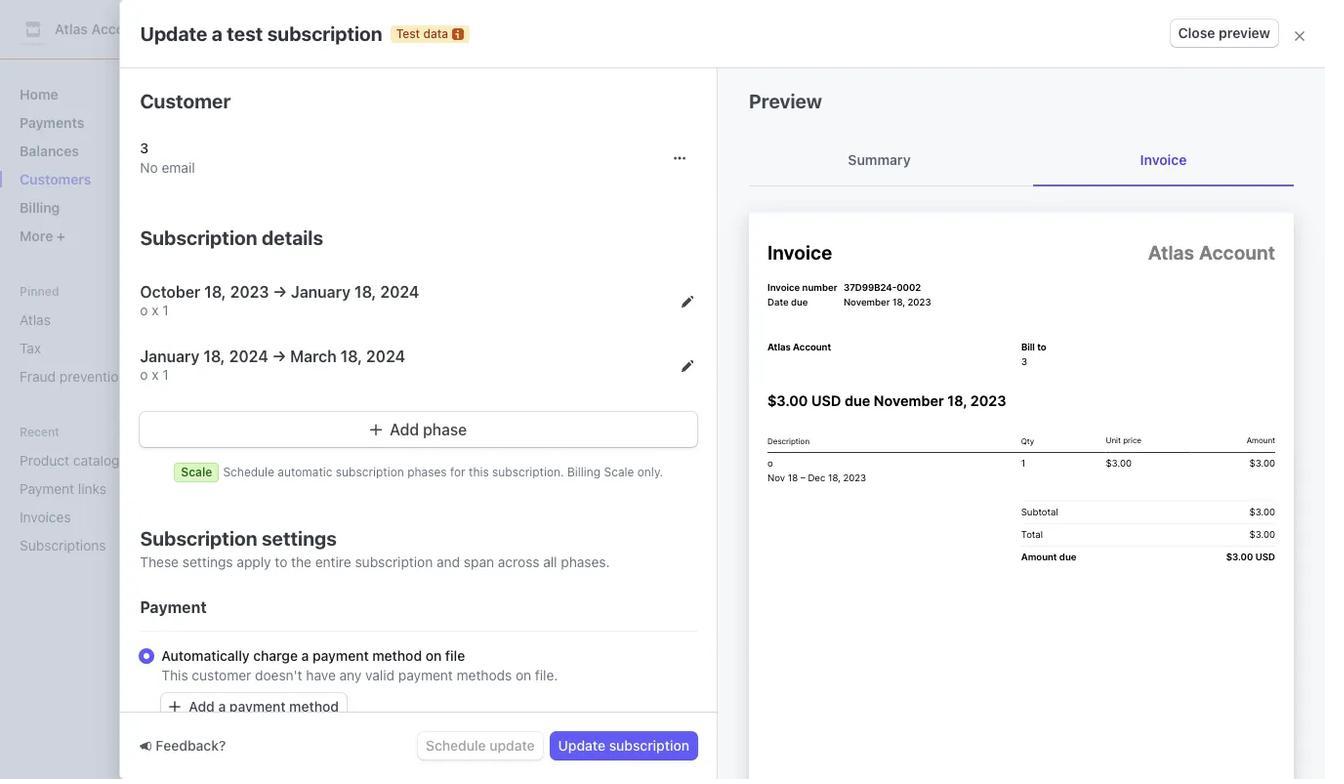 Task type: locate. For each thing, give the bounding box(es) containing it.
1 vertical spatial update
[[490, 738, 535, 754]]

o down tax link
[[140, 366, 148, 383]]

1 horizontal spatial method
[[373, 648, 422, 664]]

atlas inside 'button'
[[55, 21, 88, 37]]

scale
[[181, 465, 212, 480], [604, 465, 635, 480]]

cancel
[[988, 546, 1032, 563]]

subscription up october
[[140, 227, 257, 249]]

method inside button
[[289, 699, 339, 715]]

1 vertical spatial subscription
[[140, 528, 257, 550]]

details for account details 3 no details
[[310, 440, 352, 457]]

subscriptions
[[20, 537, 106, 554]]

add inside add phase button
[[390, 421, 419, 439]]

this customer doesn't have any valid payment methods on file.
[[162, 667, 558, 684]]

2 horizontal spatial billing
[[638, 463, 676, 479]]

update for update subscription
[[559, 738, 606, 754]]

1 inside january 18, 2024 → march 18, 2024 o x 1
[[162, 366, 169, 383]]

1 horizontal spatial add
[[390, 421, 419, 439]]

feedback? button
[[140, 737, 226, 756]]

january down insights
[[291, 283, 351, 301]]

list
[[580, 219, 1248, 729]]

schedule
[[223, 465, 275, 480], [426, 738, 486, 754]]

1 inside "october 18, 2023 → january 18, 2024 o x 1"
[[162, 302, 169, 319]]

test data
[[635, 61, 691, 72]]

1 vertical spatial 3
[[254, 460, 262, 476]]

details
[[274, 362, 326, 380]]

details down cus_oqkw51ubtzq6cw
[[310, 440, 352, 457]]

2 horizontal spatial january
[[988, 367, 1038, 384]]

1 vertical spatial subscription.
[[1007, 490, 1089, 506]]

subscription up these
[[140, 528, 257, 550]]

billing for billing monthly
[[638, 463, 676, 479]]

2 1 from the top
[[162, 366, 169, 383]]

1 vertical spatial atlas
[[20, 312, 51, 328]]

0 vertical spatial a
[[212, 22, 223, 44]]

test
[[635, 61, 661, 72]]

doesn't inside this update doesn't change anything about this subscription.
[[1085, 456, 1133, 473]]

1 scale from the left
[[181, 465, 212, 480]]

any
[[340, 667, 362, 684]]

events and logs
[[687, 112, 801, 130]]

fraud prevention
[[20, 368, 126, 385]]

0 horizontal spatial and
[[437, 554, 460, 571]]

payment down file
[[398, 667, 453, 684]]

account details 3 no details
[[254, 440, 352, 527]]

o down october
[[140, 302, 148, 319]]

0 vertical spatial subscription.
[[493, 465, 564, 480]]

1 horizontal spatial payment
[[140, 599, 207, 617]]

tax link
[[12, 332, 199, 364]]

payment down "customer"
[[230, 699, 286, 715]]

2 vertical spatial january
[[988, 367, 1038, 384]]

doesn't left 'change'
[[1085, 456, 1133, 473]]

1 horizontal spatial settings
[[262, 528, 337, 550]]

2 vertical spatial svg image
[[682, 361, 694, 372]]

and left span
[[437, 554, 460, 571]]

a inside add a payment method button
[[218, 699, 226, 715]]

update inside update subscription january 18, 2024 at 5:50 pm
[[988, 329, 1035, 346]]

x inside january 18, 2024 → march 18, 2024 o x 1
[[152, 366, 159, 383]]

update inside this update doesn't change anything about this subscription.
[[1038, 456, 1082, 473]]

3 inside account details 3 no details
[[254, 460, 262, 476]]

details up show more
[[276, 511, 317, 527]]

atlas down pinned
[[20, 312, 51, 328]]

subscription
[[267, 22, 383, 44], [988, 349, 1068, 365], [336, 465, 404, 480], [355, 554, 433, 571], [988, 566, 1068, 582], [609, 738, 690, 754]]

0 vertical spatial january
[[291, 283, 351, 301]]

atlas for atlas account
[[55, 21, 88, 37]]

0 horizontal spatial january
[[140, 348, 200, 365]]

subscription. up across
[[493, 465, 564, 480]]

invoices link
[[12, 501, 172, 534]]

doesn't down charge
[[255, 667, 303, 684]]

0 horizontal spatial account
[[91, 21, 146, 37]]

1 vertical spatial january
[[140, 348, 200, 365]]

schedule inside button
[[426, 738, 486, 754]]

1 horizontal spatial scale
[[604, 465, 635, 480]]

update for update subscription january 18, 2024 at 5:50 pm
[[988, 329, 1035, 346]]

feedback?
[[156, 738, 226, 754]]

for inside for $3.00
[[890, 463, 908, 479]]

→ right "2023"
[[273, 283, 287, 301]]

1 vertical spatial doesn't
[[255, 667, 303, 684]]

and inside subscription settings these settings apply to the entire subscription and span across all phases.
[[437, 554, 460, 571]]

0 horizontal spatial update
[[490, 738, 535, 754]]

payment inside recent element
[[20, 481, 74, 497]]

payment
[[20, 481, 74, 497], [140, 599, 207, 617]]

schedule left automatic
[[223, 465, 275, 480]]

o inside "october 18, 2023 → january 18, 2024 o x 1"
[[140, 302, 148, 319]]

3
[[140, 140, 149, 156], [254, 460, 262, 476]]

no up the show
[[254, 511, 272, 527]]

1 for january 18, 2024
[[162, 366, 169, 383]]

billing
[[20, 199, 60, 216], [638, 463, 676, 479], [568, 465, 601, 480]]

account up automatic
[[254, 440, 306, 457]]

this inside this update doesn't change anything about this subscription.
[[1007, 456, 1034, 473]]

1 vertical spatial on
[[426, 648, 442, 664]]

add inside add a payment method button
[[189, 699, 215, 715]]

2 subscription from the top
[[140, 528, 257, 550]]

for right 18
[[890, 463, 908, 479]]

2 x from the top
[[152, 366, 159, 383]]

add for add phase
[[390, 421, 419, 439]]

update down 'methods'
[[490, 738, 535, 754]]

0 vertical spatial this
[[1007, 456, 1034, 473]]

1 horizontal spatial no
[[254, 511, 272, 527]]

on left nov
[[824, 463, 840, 479]]

3 left automatic
[[254, 460, 262, 476]]

0 vertical spatial update
[[1038, 456, 1082, 473]]

x down tax link
[[152, 366, 159, 383]]

automatic
[[278, 465, 333, 480]]

update subscription january 18, 2024 at 5:50 pm
[[988, 329, 1068, 417]]

1 vertical spatial schedule
[[426, 738, 486, 754]]

18,
[[204, 283, 226, 301], [355, 283, 377, 301], [204, 348, 225, 365], [341, 348, 363, 365], [1041, 367, 1060, 384]]

•
[[733, 472, 739, 489]]

1 vertical spatial 1
[[162, 366, 169, 383]]

2 horizontal spatial on
[[824, 463, 840, 479]]

settings left apply
[[183, 554, 233, 571]]

no
[[140, 159, 158, 176], [254, 511, 272, 527]]

on left file
[[426, 648, 442, 664]]

a left 'test' at the left of page
[[212, 22, 223, 44]]

billing up more
[[20, 199, 60, 216]]

o inside january 18, 2024 → march 18, 2024 o x 1
[[140, 366, 148, 383]]

0 horizontal spatial settings
[[183, 554, 233, 571]]

0 vertical spatial 3
[[140, 140, 149, 156]]

x down october
[[152, 302, 159, 319]]

atlas account button
[[20, 16, 166, 43]]

on left the file.
[[516, 667, 532, 684]]

0 horizontal spatial payment
[[20, 481, 74, 497]]

2 vertical spatial on
[[516, 667, 532, 684]]

0 vertical spatial subscription
[[140, 227, 257, 249]]

payments
[[20, 114, 84, 131]]

test
[[396, 26, 420, 41]]

method down have
[[289, 699, 339, 715]]

update subscription button
[[551, 733, 698, 760]]

→ inside january 18, 2024 → march 18, 2024 o x 1
[[272, 348, 287, 365]]

update down pm
[[1038, 456, 1082, 473]]

add down "customer"
[[189, 699, 215, 715]]

0 vertical spatial account
[[91, 21, 146, 37]]

1 vertical spatial svg image
[[682, 296, 694, 308]]

1 vertical spatial no
[[254, 511, 272, 527]]

add left phase
[[390, 421, 419, 439]]

a for test
[[212, 22, 223, 44]]

subscriptions link
[[12, 530, 172, 562]]

1 vertical spatial and
[[437, 554, 460, 571]]

update inside button
[[559, 738, 606, 754]]

data
[[424, 26, 449, 41]]

0 vertical spatial 1
[[162, 302, 169, 319]]

1 down october
[[162, 302, 169, 319]]

update for schedule
[[490, 738, 535, 754]]

0 horizontal spatial atlas
[[20, 312, 51, 328]]

o up only.
[[638, 443, 646, 460]]

january 18, 2024 → march 18, 2024 o x 1
[[140, 348, 406, 383]]

0 horizontal spatial add
[[189, 699, 215, 715]]

x
[[152, 302, 159, 319], [152, 366, 159, 383]]

x inside "october 18, 2023 → january 18, 2024 o x 1"
[[152, 302, 159, 319]]

cancel subscription
[[988, 546, 1068, 582]]

payment down these
[[140, 599, 207, 617]]

1 horizontal spatial this
[[1007, 456, 1034, 473]]

1 down tax link
[[162, 366, 169, 383]]

balances link
[[12, 135, 199, 167]]

and inside button
[[739, 112, 766, 130]]

schedule update
[[426, 738, 535, 754]]

core navigation links element
[[12, 78, 199, 252]]

1 horizontal spatial and
[[739, 112, 766, 130]]

1 vertical spatial add
[[189, 699, 215, 715]]

0 vertical spatial and
[[739, 112, 766, 130]]

schedule for schedule update
[[426, 738, 486, 754]]

show
[[254, 542, 290, 558]]

schedule update button
[[418, 733, 543, 760]]

payment up any
[[313, 648, 369, 664]]

payment links
[[20, 481, 106, 497]]

0 vertical spatial add
[[390, 421, 419, 439]]

subscription. inside this update doesn't change anything about this subscription.
[[1007, 490, 1089, 506]]

catalog
[[73, 452, 120, 469]]

this down pm
[[1007, 456, 1034, 473]]

1 horizontal spatial for
[[890, 463, 908, 479]]

o
[[140, 302, 148, 319], [140, 366, 148, 383], [638, 443, 646, 460]]

about
[[1065, 473, 1101, 490]]

doesn't for have
[[255, 667, 303, 684]]

change
[[1137, 456, 1183, 473]]

1 horizontal spatial subscription.
[[1007, 490, 1089, 506]]

payment for payment
[[140, 599, 207, 617]]

0 horizontal spatial method
[[289, 699, 339, 715]]

product
[[20, 452, 69, 469]]

for right phases
[[450, 465, 466, 480]]

subscription inside subscription settings these settings apply to the entire subscription and span across all phases.
[[140, 528, 257, 550]]

0 horizontal spatial scale
[[181, 465, 212, 480]]

all
[[543, 554, 558, 571]]

january inside update subscription january 18, 2024 at 5:50 pm
[[988, 367, 1038, 384]]

valid
[[366, 667, 395, 684]]

this right phases
[[469, 465, 489, 480]]

svg image
[[674, 152, 686, 164], [1158, 237, 1170, 249], [1190, 237, 1202, 249], [1222, 237, 1234, 249], [371, 424, 382, 436], [169, 702, 181, 713]]

atlas link
[[12, 304, 199, 336]]

since
[[360, 297, 395, 314]]

1 horizontal spatial update
[[1038, 456, 1082, 473]]

0 horizontal spatial schedule
[[223, 465, 275, 480]]

0 vertical spatial no
[[140, 159, 158, 176]]

add
[[390, 421, 419, 439], [189, 699, 215, 715]]

0 vertical spatial details
[[262, 227, 324, 249]]

1 1 from the top
[[162, 302, 169, 319]]

billing inside core navigation links element
[[20, 199, 60, 216]]

this down automatically
[[162, 667, 188, 684]]

update inside button
[[490, 738, 535, 754]]

0 vertical spatial schedule
[[223, 465, 275, 480]]

1 subscription from the top
[[140, 227, 257, 249]]

atlas
[[55, 21, 88, 37], [20, 312, 51, 328]]

0 horizontal spatial doesn't
[[255, 667, 303, 684]]

schedule automatic subscription phases for this subscription. billing scale only.
[[223, 465, 664, 480]]

0 horizontal spatial on
[[426, 648, 442, 664]]

heading
[[254, 580, 552, 631]]

0 vertical spatial x
[[152, 302, 159, 319]]

billing left only.
[[568, 465, 601, 480]]

payment for payment links
[[20, 481, 74, 497]]

subscription inside subscription settings these settings apply to the entire subscription and span across all phases.
[[355, 554, 433, 571]]

atlas inside pinned element
[[20, 312, 51, 328]]

subscription details
[[140, 227, 324, 249]]

1 horizontal spatial january
[[291, 283, 351, 301]]

svg image
[[1222, 237, 1234, 249], [682, 296, 694, 308], [682, 361, 694, 372]]

a down "customer"
[[218, 699, 226, 715]]

a up have
[[302, 648, 309, 664]]

0 horizontal spatial this
[[162, 667, 188, 684]]

january up 5:50
[[988, 367, 1038, 384]]

subscription. up "cancel"
[[1007, 490, 1089, 506]]

0 vertical spatial svg image
[[1222, 237, 1234, 249]]

schedule down 'methods'
[[426, 738, 486, 754]]

more
[[20, 228, 57, 244]]

1 horizontal spatial atlas
[[55, 21, 88, 37]]

0 vertical spatial doesn't
[[1085, 456, 1133, 473]]

march
[[290, 348, 337, 365]]

0 horizontal spatial billing
[[20, 199, 60, 216]]

details button
[[246, 351, 326, 383]]

billing up the monthly
[[638, 463, 676, 479]]

0 horizontal spatial no
[[140, 159, 158, 176]]

1 horizontal spatial billing
[[568, 465, 601, 480]]

2 vertical spatial a
[[218, 699, 226, 715]]

pinned
[[20, 284, 59, 299]]

→ inside "october 18, 2023 → january 18, 2024 o x 1"
[[273, 283, 287, 301]]

details up "october 18, 2023 → january 18, 2024 o x 1"
[[262, 227, 324, 249]]

3 no email
[[140, 140, 195, 176]]

atlas up home
[[55, 21, 88, 37]]

1 horizontal spatial this
[[1105, 473, 1128, 490]]

recent
[[20, 425, 60, 440]]

1 x from the top
[[152, 302, 159, 319]]

1 vertical spatial method
[[289, 699, 339, 715]]

january
[[291, 283, 351, 301], [140, 348, 200, 365], [988, 367, 1038, 384]]

settings up the
[[262, 528, 337, 550]]

1 vertical spatial details
[[310, 440, 352, 457]]

close
[[1179, 24, 1216, 41]]

1 horizontal spatial on
[[516, 667, 532, 684]]

method
[[373, 648, 422, 664], [289, 699, 339, 715]]

product catalog link
[[12, 445, 172, 477]]

billing inside billing monthly
[[638, 463, 676, 479]]

2 vertical spatial details
[[276, 511, 317, 527]]

account up home link
[[91, 21, 146, 37]]

tab list
[[749, 135, 1295, 187]]

0 vertical spatial →
[[273, 283, 287, 301]]

subscription for subscription settings these settings apply to the entire subscription and span across all phases.
[[140, 528, 257, 550]]

and left logs
[[739, 112, 766, 130]]

january down october
[[140, 348, 200, 365]]

1 vertical spatial →
[[272, 348, 287, 365]]

and
[[739, 112, 766, 130], [437, 554, 460, 571]]

0 vertical spatial payment
[[313, 648, 369, 664]]

1 vertical spatial o
[[140, 366, 148, 383]]

1 horizontal spatial account
[[254, 440, 306, 457]]

tax
[[20, 340, 41, 357]]

0 vertical spatial atlas
[[55, 21, 88, 37]]

recent navigation links element
[[0, 424, 215, 562]]

0 vertical spatial o
[[140, 302, 148, 319]]

payments link
[[12, 107, 199, 139]]

2 horizontal spatial payment
[[398, 667, 453, 684]]

1 horizontal spatial doesn't
[[1085, 456, 1133, 473]]

this right about
[[1105, 473, 1128, 490]]

no left email
[[140, 159, 158, 176]]

customers
[[20, 171, 91, 188]]

1 vertical spatial payment
[[140, 599, 207, 617]]

the
[[291, 554, 312, 571]]

next
[[743, 463, 772, 479]]

subscription
[[140, 227, 257, 249], [140, 528, 257, 550]]

→ for january
[[273, 283, 287, 301]]

payment up invoices
[[20, 481, 74, 497]]

0 vertical spatial payment
[[20, 481, 74, 497]]

method up valid
[[373, 648, 422, 664]]

phases
[[408, 465, 447, 480]]

details for subscription details
[[262, 227, 324, 249]]

svg image inside add a payment method button
[[169, 702, 181, 713]]

0 vertical spatial on
[[824, 463, 840, 479]]

this
[[469, 465, 489, 480], [1105, 473, 1128, 490]]

1 horizontal spatial 3
[[254, 460, 262, 476]]

→ left march at left
[[272, 348, 287, 365]]

2 vertical spatial payment
[[230, 699, 286, 715]]

add phase
[[390, 421, 467, 439]]

x for october
[[152, 302, 159, 319]]

3 down "payments" link
[[140, 140, 149, 156]]

1 vertical spatial x
[[152, 366, 159, 383]]

no inside 3 no email
[[140, 159, 158, 176]]

1 vertical spatial this
[[162, 667, 188, 684]]

0 horizontal spatial 3
[[140, 140, 149, 156]]

this
[[1007, 456, 1034, 473], [162, 667, 188, 684]]

1 horizontal spatial payment
[[313, 648, 369, 664]]



Task type: vqa. For each thing, say whether or not it's contained in the screenshot.
language
no



Task type: describe. For each thing, give the bounding box(es) containing it.
add a payment method
[[189, 699, 339, 715]]

x for january
[[152, 366, 159, 383]]

payment inside add a payment method button
[[230, 699, 286, 715]]

add for add a payment method
[[189, 699, 215, 715]]

update scheduled
[[744, 443, 847, 458]]

tab list containing summary
[[749, 135, 1295, 187]]

to
[[275, 554, 288, 571]]

span
[[464, 554, 494, 571]]

5:50
[[988, 401, 1017, 417]]

2 vertical spatial o
[[638, 443, 646, 460]]

svg image inside add phase button
[[371, 424, 382, 436]]

2024 inside update subscription january 18, 2024 at 5:50 pm
[[988, 384, 1021, 401]]

more
[[293, 542, 326, 558]]

invoice
[[776, 463, 820, 479]]

billing for billing
[[20, 199, 60, 216]]

1 vertical spatial settings
[[183, 554, 233, 571]]

for $3.00
[[743, 463, 908, 499]]

add phase button
[[140, 412, 698, 448]]

Search search field
[[242, 11, 793, 47]]

this inside this update doesn't change anything about this subscription.
[[1105, 473, 1128, 490]]

2 scale from the left
[[604, 465, 635, 480]]

customer
[[140, 90, 231, 112]]

→ for march
[[272, 348, 287, 365]]

svg image for march 18, 2024
[[682, 361, 694, 372]]

18, inside update subscription january 18, 2024 at 5:50 pm
[[1041, 367, 1060, 384]]

schedule for schedule automatic subscription phases for this subscription. billing scale only.
[[223, 465, 275, 480]]

on inside list
[[824, 463, 840, 479]]

payment links link
[[12, 473, 172, 505]]

this for this update doesn't change anything about this subscription.
[[1007, 456, 1034, 473]]

events and logs button
[[687, 106, 813, 145]]

add a payment method button
[[162, 694, 347, 721]]

scheduled
[[789, 443, 847, 458]]

monthly
[[638, 482, 689, 499]]

account inside 'button'
[[91, 21, 146, 37]]

$3.00
[[743, 482, 780, 499]]

account inside account details 3 no details
[[254, 440, 306, 457]]

2023
[[230, 283, 269, 301]]

show more button
[[254, 541, 326, 560]]

atlas for atlas
[[20, 312, 51, 328]]

october 18, 2023 → january 18, 2024 o x 1
[[140, 283, 420, 319]]

these
[[140, 554, 179, 571]]

fraud prevention link
[[12, 361, 199, 393]]

only.
[[638, 465, 664, 480]]

this for this customer doesn't have any valid payment methods on file.
[[162, 667, 188, 684]]

atlas account
[[55, 21, 146, 37]]

create button
[[1205, 186, 1248, 205]]

invoices
[[20, 509, 71, 526]]

2024 inside "october 18, 2023 → january 18, 2024 o x 1"
[[380, 283, 420, 301]]

list containing update subscription
[[580, 219, 1248, 729]]

no inside account details 3 no details
[[254, 511, 272, 527]]

o for january
[[140, 366, 148, 383]]

invoice
[[1141, 151, 1188, 168]]

update for this
[[1038, 456, 1082, 473]]

o for october
[[140, 302, 148, 319]]

insights
[[274, 245, 334, 262]]

subscription for subscription details
[[140, 227, 257, 249]]

cus_oqkw51ubtzq6cw
[[259, 411, 386, 425]]

1 for october 18, 2023
[[162, 302, 169, 319]]

0 horizontal spatial this
[[469, 465, 489, 480]]

subscription settings these settings apply to the entire subscription and span across all phases.
[[140, 528, 610, 571]]

data
[[664, 61, 691, 72]]

logs
[[770, 112, 801, 130]]

update a test subscription
[[140, 22, 383, 44]]

subscription inside update subscription button
[[609, 738, 690, 754]]

update for update a test subscription
[[140, 22, 207, 44]]

preview
[[1219, 24, 1271, 41]]

18
[[872, 463, 887, 479]]

doesn't for change
[[1085, 456, 1133, 473]]

file.
[[535, 667, 558, 684]]

october
[[140, 283, 201, 301]]

svg image inside list
[[1222, 237, 1234, 249]]

next invoice on nov 18
[[743, 463, 887, 479]]

a for payment
[[218, 699, 226, 715]]

customer
[[192, 667, 251, 684]]

billing monthly
[[638, 463, 689, 499]]

0 horizontal spatial for
[[450, 465, 466, 480]]

update for update scheduled
[[744, 443, 786, 458]]

at
[[1025, 384, 1037, 401]]

pm
[[1021, 401, 1041, 417]]

more button
[[12, 220, 199, 252]]

test data
[[396, 26, 449, 41]]

svg image for january 18, 2024
[[682, 296, 694, 308]]

across
[[498, 554, 540, 571]]

3 inside 3 no email
[[140, 140, 149, 156]]

0 vertical spatial method
[[373, 648, 422, 664]]

prevention
[[59, 368, 126, 385]]

1 vertical spatial a
[[302, 648, 309, 664]]

entire
[[315, 554, 351, 571]]

spent
[[254, 297, 291, 314]]

past due
[[660, 445, 709, 460]]

email
[[162, 159, 195, 176]]

pinned navigation links element
[[12, 283, 199, 393]]

automatically
[[162, 648, 250, 664]]

summary link
[[749, 135, 1010, 186]]

summary
[[848, 151, 911, 168]]

recent element
[[0, 445, 215, 562]]

create
[[1205, 187, 1248, 203]]

1 vertical spatial payment
[[398, 667, 453, 684]]

show more
[[254, 542, 326, 558]]

methods
[[457, 667, 512, 684]]

insights button
[[246, 234, 334, 265]]

customers link
[[12, 163, 199, 195]]

close preview
[[1179, 24, 1271, 41]]

file
[[446, 648, 465, 664]]

home link
[[12, 78, 199, 110]]

home
[[20, 86, 58, 103]]

january inside "october 18, 2023 → january 18, 2024 o x 1"
[[291, 283, 351, 301]]

0 vertical spatial settings
[[262, 528, 337, 550]]

billing link
[[12, 192, 199, 224]]

anything
[[1007, 473, 1061, 490]]

preview
[[749, 90, 823, 112]]

pinned element
[[12, 304, 199, 393]]

invoice link
[[1034, 135, 1295, 186]]

automatically charge a payment method on file
[[162, 648, 465, 664]]

january inside january 18, 2024 → march 18, 2024 o x 1
[[140, 348, 200, 365]]

0 horizontal spatial subscription.
[[493, 465, 564, 480]]



